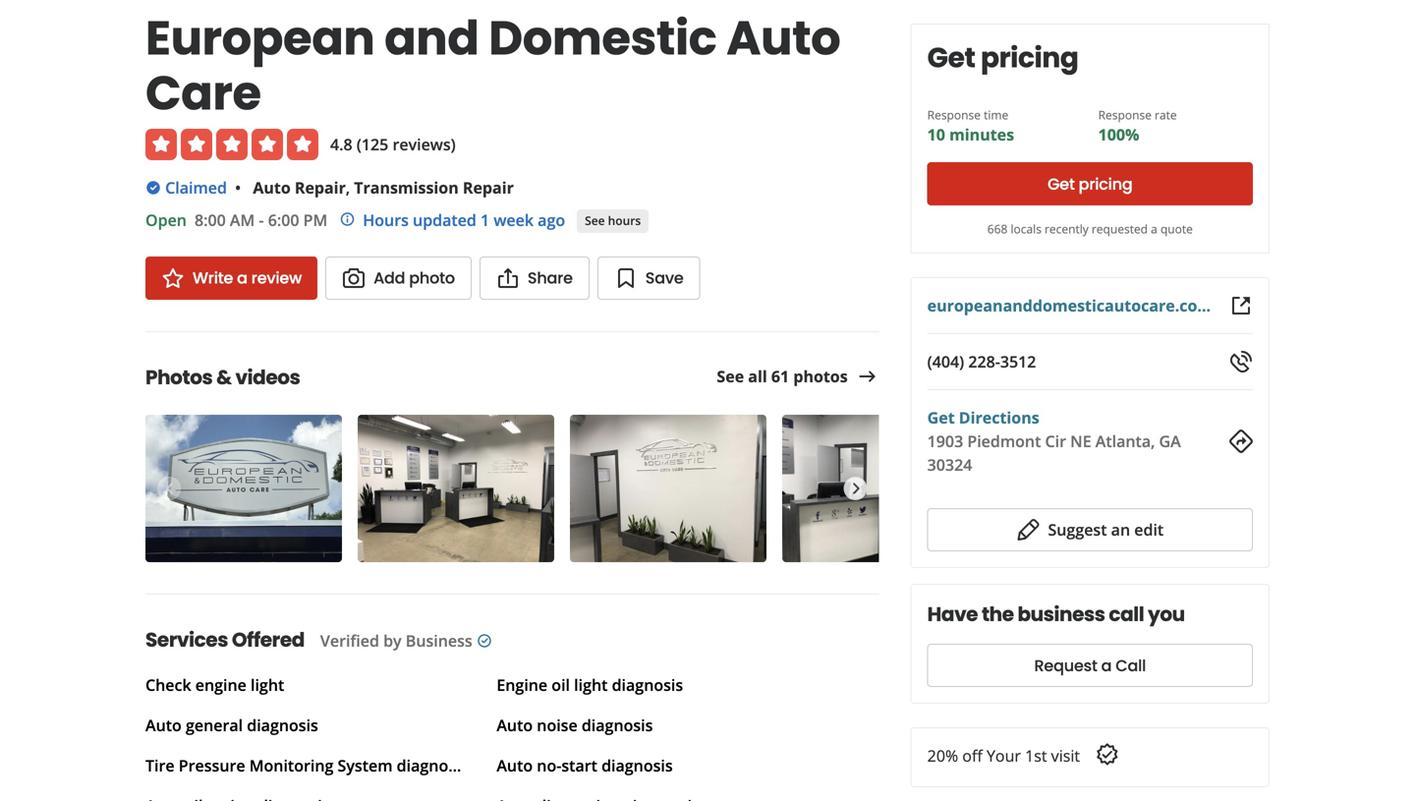 Task type: describe. For each thing, give the bounding box(es) containing it.
europeananddomesticautocare.co…
[[928, 295, 1211, 316]]

call
[[1116, 655, 1146, 677]]

3512
[[1001, 351, 1037, 372]]

services offered
[[145, 626, 305, 654]]

domestic
[[489, 5, 717, 71]]

and
[[385, 5, 479, 71]]

tire pressure monitoring system diagno…
[[145, 755, 461, 776]]

directions
[[959, 407, 1040, 428]]

an
[[1112, 519, 1131, 540]]

light for oil
[[574, 674, 608, 696]]

request a call
[[1035, 655, 1146, 677]]

noise
[[537, 715, 578, 736]]

verified
[[320, 630, 379, 651]]

auto for auto noise diagnosis
[[497, 715, 533, 736]]

6:00
[[268, 209, 299, 231]]

review
[[251, 267, 302, 289]]

16 info v2 image
[[339, 211, 355, 227]]

61
[[772, 366, 790, 387]]

care
[[145, 60, 261, 126]]

engine
[[497, 674, 548, 696]]

time
[[984, 107, 1009, 123]]

photos & videos
[[145, 364, 300, 391]]

oil
[[552, 674, 570, 696]]

engine oil light diagnosis
[[497, 674, 683, 696]]

next image
[[845, 477, 867, 500]]

diagnosis right start
[[602, 755, 673, 776]]

24 star v2 image
[[161, 266, 185, 290]]

videos
[[236, 364, 300, 391]]

response time 10 minutes
[[928, 107, 1015, 145]]

ago
[[538, 209, 565, 231]]

check engine light
[[145, 674, 284, 696]]

services
[[145, 626, 228, 654]]

add photo link
[[325, 257, 472, 300]]

requested
[[1092, 221, 1148, 237]]

cir
[[1046, 431, 1067, 452]]

24 arrow right v2 image
[[856, 365, 880, 389]]

offered
[[232, 626, 305, 654]]

verified by business
[[320, 630, 473, 651]]

business
[[1018, 601, 1106, 628]]

diagnosis down engine oil light diagnosis
[[582, 715, 653, 736]]

ne
[[1071, 431, 1092, 452]]

am
[[230, 209, 255, 231]]

(125
[[357, 134, 389, 155]]

1903
[[928, 431, 964, 452]]

24 phone v2 image
[[1230, 350, 1253, 374]]

photos
[[145, 364, 213, 391]]

share button
[[480, 257, 590, 300]]

-
[[259, 209, 264, 231]]

auto no-start diagnosis
[[497, 755, 673, 776]]

european and domestic auto care
[[145, 5, 841, 126]]

updated
[[413, 209, 477, 231]]

suggest
[[1048, 519, 1107, 540]]

save button
[[598, 257, 701, 300]]

auto inside european and domestic auto care
[[727, 5, 841, 71]]

668 locals recently requested a quote
[[988, 221, 1193, 237]]

0 vertical spatial pricing
[[981, 38, 1079, 77]]

start
[[562, 755, 598, 776]]

monitoring
[[249, 755, 334, 776]]

check
[[145, 674, 191, 696]]

write a review
[[193, 267, 302, 289]]

20%
[[928, 745, 959, 766]]

get inside get pricing button
[[1048, 173, 1075, 195]]

100%
[[1099, 124, 1140, 145]]

european
[[145, 5, 375, 71]]

minutes
[[950, 124, 1015, 145]]

tire pressure monitoring system diagno… link
[[145, 755, 461, 776]]

europeananddomesticautocare.co… link
[[928, 295, 1211, 316]]

rate
[[1155, 107, 1177, 123]]

16 claim filled v2 image
[[145, 180, 161, 196]]

business
[[406, 630, 473, 651]]

atlanta,
[[1096, 431, 1156, 452]]

diagnosis up monitoring
[[247, 715, 318, 736]]

off
[[963, 745, 983, 766]]

system
[[338, 755, 393, 776]]

response rate 100%
[[1099, 107, 1177, 145]]

response for 100%
[[1099, 107, 1152, 123]]

auto for auto general diagnosis
[[145, 715, 182, 736]]

16 checkmark badged v2 image
[[477, 633, 492, 649]]

auto no-start diagnosis link
[[497, 755, 673, 776]]

services offered element
[[114, 594, 880, 801]]

20% off your 1st visit
[[928, 745, 1080, 766]]

by
[[383, 630, 402, 651]]

2 horizontal spatial a
[[1151, 221, 1158, 237]]

(125 reviews) link
[[357, 134, 456, 155]]

photos & videos element
[[114, 331, 979, 566]]

photo
[[409, 267, 455, 289]]

24 share v2 image
[[496, 266, 520, 290]]

the
[[982, 601, 1014, 628]]

get directions link
[[928, 407, 1040, 428]]



Task type: vqa. For each thing, say whether or not it's contained in the screenshot.
by
yes



Task type: locate. For each thing, give the bounding box(es) containing it.
hours
[[363, 209, 409, 231]]

get inside 'get directions 1903 piedmont cir ne atlanta, ga 30324'
[[928, 407, 955, 428]]

0 vertical spatial see
[[585, 212, 605, 229]]

2 horizontal spatial photo of european and domestic auto care - atlanta, ga, us. image
[[570, 415, 767, 562]]

1 vertical spatial a
[[237, 267, 248, 289]]

repair up pm
[[295, 177, 346, 198]]

a right write
[[237, 267, 248, 289]]

save
[[646, 267, 684, 289]]

recently
[[1045, 221, 1089, 237]]

week
[[494, 209, 534, 231]]

previous image
[[158, 477, 179, 500]]

reviews)
[[393, 134, 456, 155]]

get up recently
[[1048, 173, 1075, 195]]

8:00
[[195, 209, 226, 231]]

get up 1903
[[928, 407, 955, 428]]

light right oil
[[574, 674, 608, 696]]

claimed
[[165, 177, 227, 198]]

24 pencil v2 image
[[1017, 518, 1041, 542]]

open 8:00 am - 6:00 pm
[[145, 209, 328, 231]]

1 horizontal spatial a
[[1102, 655, 1112, 677]]

info alert
[[339, 208, 565, 232]]

light for engine
[[251, 674, 284, 696]]

auto repair link
[[253, 177, 346, 198]]

a inside button
[[1102, 655, 1112, 677]]

get pricing button
[[928, 162, 1253, 205]]

diagnosis
[[612, 674, 683, 696], [247, 715, 318, 736], [582, 715, 653, 736], [602, 755, 673, 776]]

0 vertical spatial get
[[928, 38, 976, 77]]

photo of european and domestic auto care - atlanta, ga, us. image
[[145, 415, 342, 562], [358, 415, 554, 562], [570, 415, 767, 562]]

2 photo of european and domestic auto care - atlanta, ga, us. image from the left
[[358, 415, 554, 562]]

get pricing up 'time'
[[928, 38, 1079, 77]]

0 vertical spatial a
[[1151, 221, 1158, 237]]

2 vertical spatial get
[[928, 407, 955, 428]]

hours updated 1 week ago
[[363, 209, 565, 231]]

locals
[[1011, 221, 1042, 237]]

1 photo of european and domestic auto care - atlanta, ga, us. image from the left
[[145, 415, 342, 562]]

1
[[481, 209, 490, 231]]

request a call button
[[928, 644, 1253, 687]]

24 check in v2 image
[[1096, 743, 1120, 766]]

1 horizontal spatial light
[[574, 674, 608, 696]]

your
[[987, 745, 1021, 766]]

0 horizontal spatial photo of european and domestic auto care - atlanta, ga, us. image
[[145, 415, 342, 562]]

response inside response time 10 minutes
[[928, 107, 981, 123]]

4.8 (125 reviews)
[[330, 134, 456, 155]]

24 save outline v2 image
[[614, 266, 638, 290]]

1 light from the left
[[251, 674, 284, 696]]

response inside the response rate 100%
[[1099, 107, 1152, 123]]

a left quote on the right top of page
[[1151, 221, 1158, 237]]

see left hours
[[585, 212, 605, 229]]

see hours
[[585, 212, 641, 229]]

1 vertical spatial get
[[1048, 173, 1075, 195]]

,
[[346, 177, 350, 198]]

auto general diagnosis
[[145, 715, 318, 736]]

a for write a review
[[237, 267, 248, 289]]

0 horizontal spatial repair
[[295, 177, 346, 198]]

share
[[528, 267, 573, 289]]

response up "100%"
[[1099, 107, 1152, 123]]

4.8 star rating image
[[145, 129, 319, 160]]

have
[[928, 601, 978, 628]]

0 horizontal spatial response
[[928, 107, 981, 123]]

call
[[1109, 601, 1145, 628]]

light
[[251, 674, 284, 696], [574, 674, 608, 696]]

auto noise diagnosis link
[[497, 715, 653, 736]]

1 horizontal spatial photo of european and domestic auto care - atlanta, ga, us. image
[[358, 415, 554, 562]]

10
[[928, 124, 946, 145]]

auto
[[727, 5, 841, 71], [253, 177, 291, 198], [145, 715, 182, 736], [497, 715, 533, 736], [497, 755, 533, 776]]

see
[[585, 212, 605, 229], [717, 366, 744, 387]]

light down offered
[[251, 674, 284, 696]]

write a review link
[[145, 257, 318, 300]]

suggest an edit button
[[928, 508, 1253, 552]]

get pricing up 668 locals recently requested a quote
[[1048, 173, 1133, 195]]

tire
[[145, 755, 175, 776]]

1 repair from the left
[[295, 177, 346, 198]]

2 response from the left
[[1099, 107, 1152, 123]]

1 vertical spatial pricing
[[1079, 173, 1133, 195]]

open
[[145, 209, 187, 231]]

add photo
[[374, 267, 455, 289]]

transmission
[[354, 177, 459, 198]]

diagno…
[[397, 755, 461, 776]]

get up response time 10 minutes
[[928, 38, 976, 77]]

pm
[[303, 209, 328, 231]]

auto for auto no-start diagnosis
[[497, 755, 533, 776]]

get
[[928, 38, 976, 77], [1048, 173, 1075, 195], [928, 407, 955, 428]]

add
[[374, 267, 405, 289]]

1 response from the left
[[928, 107, 981, 123]]

2 repair from the left
[[463, 177, 514, 198]]

30324
[[928, 454, 973, 475]]

2 vertical spatial a
[[1102, 655, 1112, 677]]

repair up 1
[[463, 177, 514, 198]]

general
[[186, 715, 243, 736]]

24 external link v2 image
[[1230, 294, 1253, 318]]

auto general diagnosis link
[[145, 715, 318, 736]]

hours
[[608, 212, 641, 229]]

pricing
[[981, 38, 1079, 77], [1079, 173, 1133, 195]]

1 horizontal spatial response
[[1099, 107, 1152, 123]]

pricing up the 'requested' at the right
[[1079, 173, 1133, 195]]

4.8
[[330, 134, 353, 155]]

0 horizontal spatial a
[[237, 267, 248, 289]]

piedmont
[[968, 431, 1041, 452]]

response for 10
[[928, 107, 981, 123]]

1 vertical spatial get pricing
[[1048, 173, 1133, 195]]

668
[[988, 221, 1008, 237]]

diagnosis up auto noise diagnosis link
[[612, 674, 683, 696]]

photos
[[794, 366, 848, 387]]

transmission repair link
[[354, 177, 514, 198]]

see inside 'photos & videos' element
[[717, 366, 744, 387]]

get pricing inside button
[[1048, 173, 1133, 195]]

visit
[[1052, 745, 1080, 766]]

response up 10 in the top of the page
[[928, 107, 981, 123]]

&
[[216, 364, 232, 391]]

1 horizontal spatial see
[[717, 366, 744, 387]]

you
[[1148, 601, 1185, 628]]

0 horizontal spatial light
[[251, 674, 284, 696]]

3 photo of european and domestic auto care - atlanta, ga, us. image from the left
[[570, 415, 767, 562]]

0 horizontal spatial see
[[585, 212, 605, 229]]

1 vertical spatial see
[[717, 366, 744, 387]]

24 camera v2 image
[[342, 266, 366, 290]]

see for see hours
[[585, 212, 605, 229]]

a left call
[[1102, 655, 1112, 677]]

228-
[[969, 351, 1001, 372]]

(404)
[[928, 351, 965, 372]]

all
[[748, 366, 768, 387]]

24 directions v2 image
[[1230, 430, 1253, 453]]

auto repair , transmission repair
[[253, 177, 514, 198]]

quote
[[1161, 221, 1193, 237]]

2 light from the left
[[574, 674, 608, 696]]

see left the all
[[717, 366, 744, 387]]

see hours link
[[577, 209, 649, 233]]

auto noise diagnosis
[[497, 715, 653, 736]]

1st
[[1025, 745, 1048, 766]]

suggest an edit
[[1048, 519, 1164, 540]]

engine
[[195, 674, 247, 696]]

0 vertical spatial get pricing
[[928, 38, 1079, 77]]

see all 61 photos
[[717, 366, 848, 387]]

pricing inside button
[[1079, 173, 1133, 195]]

response
[[928, 107, 981, 123], [1099, 107, 1152, 123]]

auto for auto repair , transmission repair
[[253, 177, 291, 198]]

a for request a call
[[1102, 655, 1112, 677]]

see for see all 61 photos
[[717, 366, 744, 387]]

get directions 1903 piedmont cir ne atlanta, ga 30324
[[928, 407, 1181, 475]]

1 horizontal spatial repair
[[463, 177, 514, 198]]

pricing up 'time'
[[981, 38, 1079, 77]]



